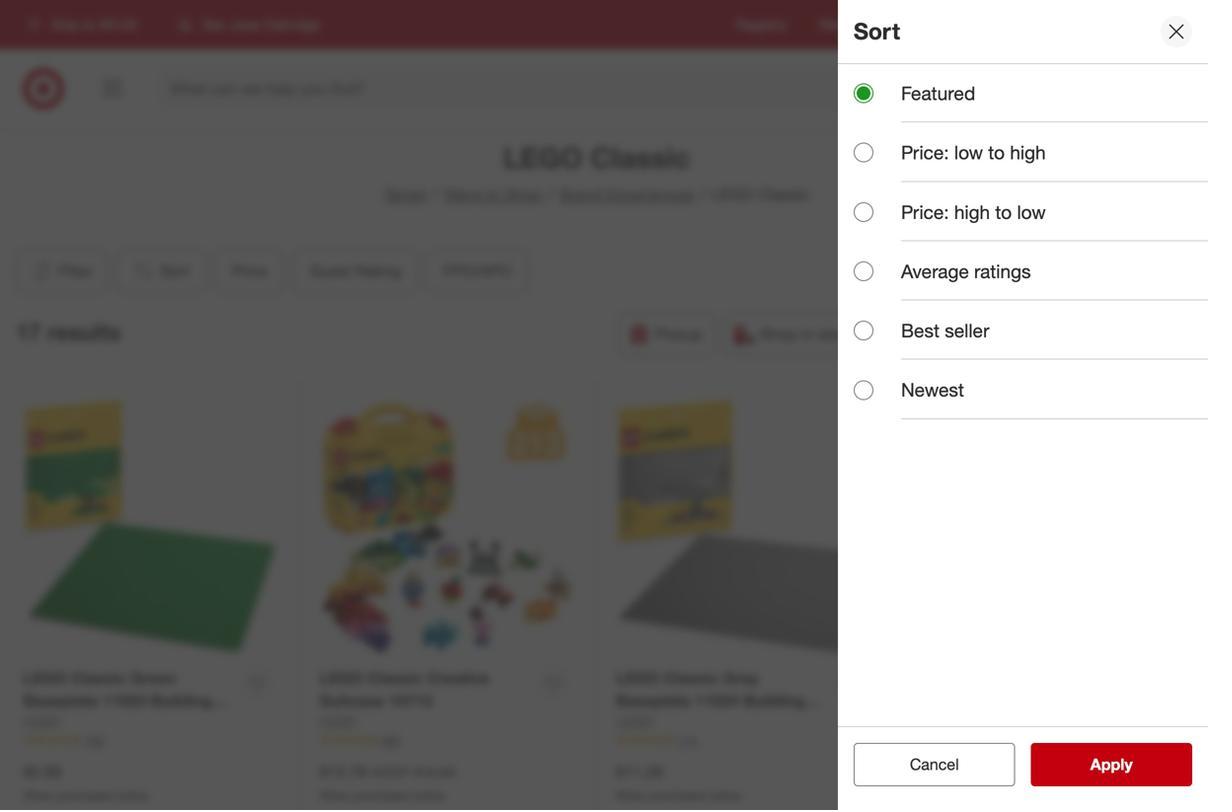 Task type: locate. For each thing, give the bounding box(es) containing it.
0 horizontal spatial sort
[[160, 262, 190, 281]]

sort dialog
[[838, 0, 1209, 811]]

baseplate up 114
[[616, 692, 691, 711]]

96 link
[[913, 734, 1171, 751]]

building inside lego classic gray baseplate 11024 building kit
[[744, 692, 805, 711]]

1 horizontal spatial low
[[1018, 201, 1046, 223]]

brand
[[560, 185, 602, 204]]

price: for price: low to high
[[902, 141, 950, 164]]

lego inside lego classic creative suitcase 10713
[[320, 669, 364, 688]]

kit inside lego classic green baseplate 11023 building kit
[[23, 714, 44, 734]]

0 vertical spatial lego classic
[[503, 140, 691, 175]]

None radio
[[854, 84, 874, 103], [854, 143, 874, 163], [854, 202, 874, 222], [854, 321, 874, 341], [854, 84, 874, 103], [854, 143, 874, 163], [854, 202, 874, 222], [854, 321, 874, 341]]

apply
[[1091, 755, 1133, 775]]

results
[[47, 318, 121, 346]]

kit inside lego classic blue baseplate 11025 building kit
[[913, 715, 934, 735]]

kit up the $11.29
[[616, 714, 637, 734]]

high up price: high to low
[[1011, 141, 1046, 164]]

485
[[381, 734, 401, 748]]

classic inside lego classic gray baseplate 11024 building kit
[[665, 669, 719, 688]]

filter button
[[16, 250, 108, 293]]

1 price: from the top
[[902, 141, 950, 164]]

registry link
[[737, 15, 788, 35]]

None radio
[[854, 262, 874, 281], [854, 380, 874, 400], [854, 262, 874, 281], [854, 380, 874, 400]]

1 vertical spatial sort
[[160, 262, 190, 281]]

1 vertical spatial price:
[[902, 201, 950, 223]]

same day delivery button
[[875, 313, 1058, 356]]

0 horizontal spatial shop
[[505, 185, 543, 204]]

1 horizontal spatial kit
[[616, 714, 637, 734]]

0 vertical spatial price:
[[902, 141, 950, 164]]

1 vertical spatial shop
[[760, 325, 798, 344]]

classic inside lego classic creative suitcase 10713
[[368, 669, 423, 688]]

$5.99 when purchased online
[[23, 763, 149, 804], [913, 764, 1038, 805]]

lego classic gray baseplate 11024 building kit
[[616, 669, 805, 734]]

lego inside lego classic blue baseplate 11025 building kit
[[913, 670, 957, 689]]

in
[[802, 325, 814, 344]]

What can we help you find? suggestions appear below search field
[[158, 67, 944, 111]]

shop left brand
[[505, 185, 543, 204]]

low
[[955, 141, 984, 164], [1018, 201, 1046, 223]]

sort
[[854, 17, 901, 45], [160, 262, 190, 281]]

1 vertical spatial low
[[1018, 201, 1046, 223]]

to up price: high to low
[[989, 141, 1005, 164]]

1 horizontal spatial high
[[1011, 141, 1046, 164]]

online down 114 link at the right
[[710, 789, 742, 804]]

online inside $13.79 msrp $19.99 when purchased online
[[413, 789, 445, 804]]

classic inside lego classic green baseplate 11023 building kit
[[71, 669, 126, 688]]

to up 'ratings'
[[996, 201, 1012, 223]]

building down green
[[151, 692, 212, 711]]

purchased down msrp
[[354, 789, 410, 804]]

purchased down the $11.29
[[650, 789, 707, 804]]

$19.99
[[414, 764, 456, 782]]

msrp
[[371, 764, 410, 782]]

baseplate for 11025
[[913, 693, 988, 712]]

0 vertical spatial low
[[955, 141, 984, 164]]

kit
[[23, 714, 44, 734], [616, 714, 637, 734], [913, 715, 934, 735]]

lego link for lego classic green baseplate 11023 building kit
[[23, 713, 60, 733]]

purchased down cancel button
[[947, 790, 1003, 805]]

green
[[131, 669, 176, 688]]

0 horizontal spatial kit
[[23, 714, 44, 734]]

96
[[974, 735, 987, 749]]

when
[[23, 789, 54, 804], [320, 789, 350, 804], [616, 789, 647, 804], [913, 790, 944, 805]]

lego inside lego classic gray baseplate 11024 building kit
[[616, 669, 660, 688]]

building inside lego classic green baseplate 11023 building kit
[[151, 692, 212, 711]]

brand experiences link
[[560, 185, 695, 204]]

high down price: low to high
[[955, 201, 991, 223]]

shop in store button
[[724, 313, 867, 356]]

0 horizontal spatial baseplate
[[23, 692, 98, 711]]

kit for lego classic gray baseplate 11024 building kit
[[616, 714, 637, 734]]

1 horizontal spatial shop
[[760, 325, 798, 344]]

price: up the "average"
[[902, 201, 950, 223]]

to
[[989, 141, 1005, 164], [487, 185, 501, 204], [996, 201, 1012, 223]]

0 horizontal spatial low
[[955, 141, 984, 164]]

lego link
[[23, 713, 60, 733], [320, 713, 357, 733], [616, 713, 653, 733], [913, 714, 950, 734]]

ad
[[868, 16, 885, 33]]

lego classic creative suitcase 10713 image
[[320, 399, 577, 656], [320, 399, 577, 656]]

485 link
[[320, 733, 577, 750]]

$5.99 when purchased online down 96
[[913, 764, 1038, 805]]

same
[[912, 325, 953, 344]]

classic
[[591, 140, 691, 175], [759, 185, 810, 204], [71, 669, 126, 688], [368, 669, 423, 688], [665, 669, 719, 688], [961, 670, 1016, 689]]

creative
[[427, 669, 490, 688]]

baseplate inside lego classic green baseplate 11023 building kit
[[23, 692, 98, 711]]

lego classic creative suitcase 10713 link
[[320, 668, 530, 713]]

purchased
[[57, 789, 114, 804], [354, 789, 410, 804], [650, 789, 707, 804], [947, 790, 1003, 805]]

0 horizontal spatial building
[[151, 692, 212, 711]]

lego classic blue baseplate 11025 building kit image
[[913, 399, 1171, 657], [913, 399, 1171, 657]]

kit left 193
[[23, 714, 44, 734]]

building down blue
[[1041, 693, 1102, 712]]

low up price: high to low
[[955, 141, 984, 164]]

2 price: from the top
[[902, 201, 950, 223]]

1 horizontal spatial $5.99
[[913, 764, 951, 783]]

registry
[[737, 16, 788, 33]]

online down $19.99
[[413, 789, 445, 804]]

$5.99
[[23, 763, 62, 782], [913, 764, 951, 783]]

price: down the 'featured'
[[902, 141, 950, 164]]

online
[[117, 789, 149, 804], [413, 789, 445, 804], [710, 789, 742, 804], [1006, 790, 1038, 805]]

baseplate for 11024
[[616, 692, 691, 711]]

high
[[1011, 141, 1046, 164], [955, 201, 991, 223]]

10713
[[389, 692, 433, 711]]

baseplate inside lego classic blue baseplate 11025 building kit
[[913, 693, 988, 712]]

to for price: low to high
[[989, 141, 1005, 164]]

0 horizontal spatial high
[[955, 201, 991, 223]]

11025
[[992, 693, 1036, 712]]

2 horizontal spatial baseplate
[[913, 693, 988, 712]]

1 horizontal spatial building
[[744, 692, 805, 711]]

shop inside button
[[760, 325, 798, 344]]

lego link for lego classic gray baseplate 11024 building kit
[[616, 713, 653, 733]]

find
[[1112, 16, 1138, 33]]

target link
[[384, 185, 427, 204]]

193 link
[[23, 733, 280, 750]]

price button
[[215, 250, 285, 293]]

rating
[[356, 262, 402, 281]]

price: for price: high to low
[[902, 201, 950, 223]]

building for gray
[[744, 692, 805, 711]]

baseplate up 96
[[913, 693, 988, 712]]

store
[[819, 325, 854, 344]]

building inside lego classic blue baseplate 11025 building kit
[[1041, 693, 1102, 712]]

classic inside lego classic blue baseplate 11025 building kit
[[961, 670, 1016, 689]]

baseplate
[[23, 692, 98, 711], [616, 692, 691, 711], [913, 693, 988, 712]]

lego classic gray baseplate 11024 building kit image
[[616, 399, 873, 656], [616, 399, 873, 656]]

shop left in
[[760, 325, 798, 344]]

guest
[[309, 262, 352, 281]]

online down 96 link
[[1006, 790, 1038, 805]]

blue
[[1020, 670, 1054, 689]]

building
[[151, 692, 212, 711], [744, 692, 805, 711], [1041, 693, 1102, 712]]

$11.29 when purchased online
[[616, 763, 742, 804]]

price:
[[902, 141, 950, 164], [902, 201, 950, 223]]

1 horizontal spatial $5.99 when purchased online
[[913, 764, 1038, 805]]

target
[[384, 185, 427, 204]]

2 horizontal spatial building
[[1041, 693, 1102, 712]]

low up 'ratings'
[[1018, 201, 1046, 223]]

0 horizontal spatial lego classic
[[503, 140, 691, 175]]

$5.99 when purchased online down 193
[[23, 763, 149, 804]]

1 horizontal spatial sort
[[854, 17, 901, 45]]

fpo/apo
[[443, 262, 512, 281]]

building down gray
[[744, 692, 805, 711]]

1 horizontal spatial baseplate
[[616, 692, 691, 711]]

lego classic green baseplate 11023 building kit image
[[23, 399, 280, 656], [23, 399, 280, 656]]

lego classic
[[503, 140, 691, 175], [712, 185, 810, 204]]

featured
[[902, 82, 976, 105]]

baseplate inside lego classic gray baseplate 11024 building kit
[[616, 692, 691, 711]]

0 vertical spatial sort
[[854, 17, 901, 45]]

2 horizontal spatial kit
[[913, 715, 934, 735]]

guest rating
[[309, 262, 402, 281]]

online inside $11.29 when purchased online
[[710, 789, 742, 804]]

baseplate up 193
[[23, 692, 98, 711]]

shop
[[505, 185, 543, 204], [760, 325, 798, 344]]

lego
[[503, 140, 583, 175], [712, 185, 754, 204], [23, 669, 67, 688], [320, 669, 364, 688], [616, 669, 660, 688], [913, 670, 957, 689], [23, 714, 60, 731], [320, 714, 357, 731], [616, 714, 653, 731], [913, 715, 950, 732]]

kit inside lego classic gray baseplate 11024 building kit
[[616, 714, 637, 734]]

1 vertical spatial high
[[955, 201, 991, 223]]

11024
[[696, 692, 740, 711]]

1 vertical spatial lego classic
[[712, 185, 810, 204]]

kit up the cancel
[[913, 715, 934, 735]]



Task type: vqa. For each thing, say whether or not it's contained in the screenshot.
Categories "LINK"
no



Task type: describe. For each thing, give the bounding box(es) containing it.
average
[[902, 260, 970, 283]]

classic for green
[[71, 669, 126, 688]]

purchased inside $11.29 when purchased online
[[650, 789, 707, 804]]

11023
[[103, 692, 147, 711]]

lego inside lego classic green baseplate 11023 building kit
[[23, 669, 67, 688]]

weekly ad
[[819, 16, 885, 33]]

find stores link
[[1112, 15, 1182, 35]]

$13.79
[[320, 763, 367, 782]]

shop in store
[[760, 325, 854, 344]]

114
[[677, 734, 697, 748]]

price: low to high
[[902, 141, 1046, 164]]

ways to shop link
[[445, 185, 543, 204]]

193
[[84, 734, 104, 748]]

seller
[[945, 320, 990, 342]]

best seller
[[902, 320, 990, 342]]

cancel
[[910, 755, 960, 775]]

114 link
[[616, 733, 873, 750]]

stores
[[1142, 16, 1182, 33]]

guest rating button
[[293, 250, 419, 293]]

fpo/apo button
[[426, 250, 529, 293]]

average ratings
[[902, 260, 1031, 283]]

ways
[[445, 185, 482, 204]]

price: high to low
[[902, 201, 1046, 223]]

purchased inside $13.79 msrp $19.99 when purchased online
[[354, 789, 410, 804]]

17 results
[[16, 318, 121, 346]]

suitcase
[[320, 692, 385, 711]]

$13.79 msrp $19.99 when purchased online
[[320, 763, 456, 804]]

17
[[16, 318, 41, 346]]

sort inside button
[[160, 262, 190, 281]]

classic for creative
[[368, 669, 423, 688]]

lego link for lego classic creative suitcase 10713
[[320, 713, 357, 733]]

building for green
[[151, 692, 212, 711]]

lego classic creative suitcase 10713
[[320, 669, 490, 711]]

experiences
[[607, 185, 695, 204]]

to right ways in the top left of the page
[[487, 185, 501, 204]]

$11.29
[[616, 763, 664, 782]]

ratings
[[975, 260, 1031, 283]]

weekly ad link
[[819, 15, 885, 35]]

purchased down 193
[[57, 789, 114, 804]]

lego classic gray baseplate 11024 building kit link
[[616, 668, 827, 734]]

0 horizontal spatial $5.99
[[23, 763, 62, 782]]

when inside $13.79 msrp $19.99 when purchased online
[[320, 789, 350, 804]]

kit for lego classic blue baseplate 11025 building kit
[[913, 715, 934, 735]]

pickup
[[655, 325, 703, 344]]

0 horizontal spatial $5.99 when purchased online
[[23, 763, 149, 804]]

sort button
[[116, 250, 207, 293]]

ways to shop
[[445, 185, 543, 204]]

apply button
[[1031, 744, 1193, 787]]

lego classic green baseplate 11023 building kit
[[23, 669, 212, 734]]

find stores
[[1112, 16, 1182, 33]]

0 vertical spatial high
[[1011, 141, 1046, 164]]

best
[[902, 320, 940, 342]]

classic for blue
[[961, 670, 1016, 689]]

weekly
[[819, 16, 864, 33]]

newest
[[902, 379, 965, 402]]

cancel button
[[854, 744, 1016, 787]]

kit for lego classic green baseplate 11023 building kit
[[23, 714, 44, 734]]

to for price: high to low
[[996, 201, 1012, 223]]

gray
[[724, 669, 759, 688]]

lego classic green baseplate 11023 building kit link
[[23, 668, 234, 734]]

online down 193 link
[[117, 789, 149, 804]]

building for blue
[[1041, 693, 1102, 712]]

brand experiences
[[560, 185, 695, 204]]

1 horizontal spatial lego classic
[[712, 185, 810, 204]]

day
[[957, 325, 984, 344]]

when inside $11.29 when purchased online
[[616, 789, 647, 804]]

classic for gray
[[665, 669, 719, 688]]

delivery
[[989, 325, 1045, 344]]

search button
[[930, 67, 978, 115]]

same day delivery
[[912, 325, 1045, 344]]

filter
[[58, 262, 93, 281]]

sort inside "dialog"
[[854, 17, 901, 45]]

0 vertical spatial shop
[[505, 185, 543, 204]]

search
[[930, 81, 978, 100]]

pickup button
[[619, 313, 716, 356]]

baseplate for 11023
[[23, 692, 98, 711]]

lego classic blue baseplate 11025 building kit
[[913, 670, 1102, 735]]

price
[[232, 262, 268, 281]]



